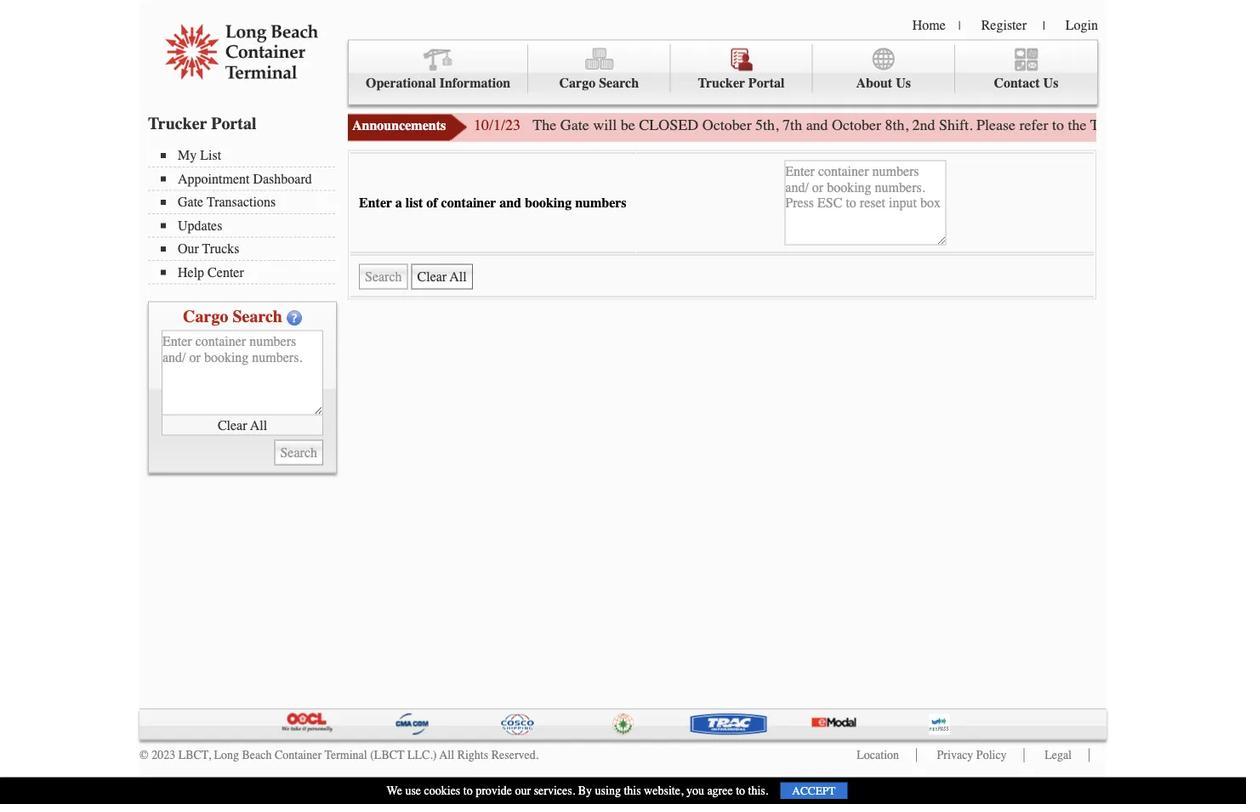 Task type: locate. For each thing, give the bounding box(es) containing it.
us right about
[[896, 75, 911, 91]]

this.
[[748, 785, 768, 798]]

1 | from the left
[[959, 19, 961, 32]]

1 us from the left
[[896, 75, 911, 91]]

1 horizontal spatial october
[[832, 117, 881, 134]]

closed
[[639, 117, 699, 134]]

1 vertical spatial search
[[233, 307, 282, 326]]

1 horizontal spatial menu bar
[[348, 40, 1098, 105]]

menu bar
[[348, 40, 1098, 105], [148, 146, 344, 285]]

0 vertical spatial trucker portal
[[698, 75, 785, 91]]

all inside button
[[250, 417, 267, 433]]

my
[[178, 148, 197, 163]]

1 horizontal spatial trucker
[[698, 75, 745, 91]]

1 horizontal spatial portal
[[748, 75, 785, 91]]

all
[[250, 417, 267, 433], [439, 749, 454, 763]]

our
[[515, 785, 531, 798]]

and left the booking
[[499, 195, 521, 211]]

© 2023 lbct, long beach container terminal (lbct llc.) all rights reserved.
[[140, 749, 539, 763]]

trucker portal up list
[[148, 114, 257, 133]]

register
[[981, 17, 1027, 33]]

to left this.
[[736, 785, 745, 798]]

0 horizontal spatial gate
[[178, 194, 203, 210]]

2nd
[[912, 117, 935, 134]]

you
[[686, 785, 704, 798]]

| right home at the top
[[959, 19, 961, 32]]

using
[[595, 785, 621, 798]]

None submit
[[359, 264, 408, 290], [274, 440, 323, 466], [359, 264, 408, 290], [274, 440, 323, 466]]

0 horizontal spatial menu bar
[[148, 146, 344, 285]]

to left the "the"
[[1052, 117, 1064, 134]]

appointment dashboard link
[[161, 171, 335, 187]]

0 vertical spatial menu bar
[[348, 40, 1098, 105]]

10/1/23
[[474, 117, 521, 134]]

trucker inside "link"
[[698, 75, 745, 91]]

portal up 5th,
[[748, 75, 785, 91]]

cargo search up will at the left of the page
[[559, 75, 639, 91]]

cargo up will at the left of the page
[[559, 75, 596, 91]]

None button
[[411, 264, 473, 290]]

0 vertical spatial cargo
[[559, 75, 596, 91]]

us for about us
[[896, 75, 911, 91]]

2 horizontal spatial to
[[1052, 117, 1064, 134]]

to
[[1052, 117, 1064, 134], [463, 785, 473, 798], [736, 785, 745, 798]]

0 vertical spatial search
[[599, 75, 639, 91]]

october left 5th,
[[702, 117, 752, 134]]

llc.)
[[407, 749, 437, 763]]

be
[[621, 117, 635, 134]]

gate right the
[[560, 117, 589, 134]]

Enter container numbers and/ or booking numbers.  text field
[[162, 330, 323, 416]]

cargo down help
[[183, 307, 228, 326]]

hours
[[1163, 117, 1200, 134]]

1 horizontal spatial search
[[599, 75, 639, 91]]

1 vertical spatial menu bar
[[148, 146, 344, 285]]

shift.
[[939, 117, 973, 134]]

booking
[[525, 195, 572, 211]]

0 vertical spatial portal
[[748, 75, 785, 91]]

cargo
[[559, 75, 596, 91], [183, 307, 228, 326]]

0 horizontal spatial and
[[499, 195, 521, 211]]

1 horizontal spatial trucker portal
[[698, 75, 785, 91]]

lbct,
[[178, 749, 211, 763]]

1 horizontal spatial cargo
[[559, 75, 596, 91]]

5th,
[[755, 117, 779, 134]]

portal
[[748, 75, 785, 91], [211, 114, 257, 133]]

trucker portal
[[698, 75, 785, 91], [148, 114, 257, 133]]

enter a list of container and booking numbers
[[359, 195, 627, 211]]

0 horizontal spatial trucker
[[148, 114, 207, 133]]

1 horizontal spatial |
[[1043, 19, 1045, 32]]

october
[[702, 117, 752, 134], [832, 117, 881, 134]]

this
[[624, 785, 641, 798]]

trucker
[[698, 75, 745, 91], [148, 114, 207, 133]]

of
[[426, 195, 438, 211]]

search up be
[[599, 75, 639, 91]]

|
[[959, 19, 961, 32], [1043, 19, 1045, 32]]

0 horizontal spatial cargo search
[[183, 307, 282, 326]]

accept button
[[780, 783, 848, 800]]

0 vertical spatial all
[[250, 417, 267, 433]]

by
[[578, 785, 592, 798]]

portal up my list link
[[211, 114, 257, 133]]

trucker portal inside "link"
[[698, 75, 785, 91]]

0 vertical spatial cargo search
[[559, 75, 639, 91]]

us right contact
[[1043, 75, 1059, 91]]

appointment
[[178, 171, 250, 187]]

to left provide
[[463, 785, 473, 798]]

trucker up closed
[[698, 75, 745, 91]]

all right clear
[[250, 417, 267, 433]]

all right llc.)
[[439, 749, 454, 763]]

1 vertical spatial portal
[[211, 114, 257, 133]]

accept
[[792, 785, 836, 798]]

search
[[599, 75, 639, 91], [233, 307, 282, 326]]

1 october from the left
[[702, 117, 752, 134]]

trucker portal up 5th,
[[698, 75, 785, 91]]

0 horizontal spatial portal
[[211, 114, 257, 133]]

clear all
[[218, 417, 267, 433]]

0 horizontal spatial us
[[896, 75, 911, 91]]

and right 7th
[[806, 117, 828, 134]]

2023
[[152, 749, 175, 763]]

0 horizontal spatial all
[[250, 417, 267, 433]]

1 horizontal spatial cargo search
[[559, 75, 639, 91]]

1 vertical spatial cargo
[[183, 307, 228, 326]]

long
[[214, 749, 239, 763]]

will
[[593, 117, 617, 134]]

gate up updates
[[178, 194, 203, 210]]

list
[[406, 195, 423, 211]]

updates
[[178, 218, 222, 234]]

about
[[856, 75, 892, 91]]

location
[[857, 749, 899, 763]]

0 vertical spatial trucker
[[698, 75, 745, 91]]

0 horizontal spatial trucker portal
[[148, 114, 257, 133]]

0 horizontal spatial october
[[702, 117, 752, 134]]

| left login
[[1043, 19, 1045, 32]]

and
[[806, 117, 828, 134], [499, 195, 521, 211]]

policy
[[976, 749, 1007, 763]]

1 vertical spatial all
[[439, 749, 454, 763]]

trucker up my
[[148, 114, 207, 133]]

please
[[977, 117, 1016, 134]]

search down "help center" link
[[233, 307, 282, 326]]

0 horizontal spatial search
[[233, 307, 282, 326]]

numbers
[[575, 195, 627, 211]]

october left 8th,
[[832, 117, 881, 134]]

my list link
[[161, 148, 335, 163]]

0 horizontal spatial |
[[959, 19, 961, 32]]

cargo search
[[559, 75, 639, 91], [183, 307, 282, 326]]

2 us from the left
[[1043, 75, 1059, 91]]

1 horizontal spatial us
[[1043, 75, 1059, 91]]

provide
[[476, 785, 512, 798]]

gate right 'truck'
[[1130, 117, 1159, 134]]

trucks
[[202, 241, 239, 257]]

cargo search down center at the top of the page
[[183, 307, 282, 326]]

about us link
[[813, 45, 955, 93]]

operational information link
[[349, 45, 528, 93]]

privacy policy
[[937, 749, 1007, 763]]

register link
[[981, 17, 1027, 33]]

0 vertical spatial and
[[806, 117, 828, 134]]

location link
[[857, 749, 899, 763]]

1 vertical spatial trucker portal
[[148, 114, 257, 133]]

about us
[[856, 75, 911, 91]]



Task type: vqa. For each thing, say whether or not it's contained in the screenshot.
'10/15'
no



Task type: describe. For each thing, give the bounding box(es) containing it.
gate inside my list appointment dashboard gate transactions updates our trucks help center
[[178, 194, 203, 210]]

1 vertical spatial trucker
[[148, 114, 207, 133]]

website,
[[644, 785, 683, 798]]

we use cookies to provide our services. by using this website, you agree to this.
[[387, 785, 768, 798]]

0 horizontal spatial to
[[463, 785, 473, 798]]

contact
[[994, 75, 1040, 91]]

2 october from the left
[[832, 117, 881, 134]]

0 horizontal spatial cargo
[[183, 307, 228, 326]]

refer
[[1020, 117, 1048, 134]]

7th
[[783, 117, 802, 134]]

the
[[533, 117, 556, 134]]

1 horizontal spatial and
[[806, 117, 828, 134]]

Enter container numbers and/ or booking numbers. Press ESC to reset input box text field
[[785, 160, 946, 245]]

agree
[[707, 785, 733, 798]]

transactions
[[207, 194, 276, 210]]

enter
[[359, 195, 392, 211]]

cargo search link
[[528, 45, 671, 93]]

operational information
[[366, 75, 511, 91]]

beach
[[242, 749, 272, 763]]

reserved.
[[491, 749, 539, 763]]

legal
[[1045, 749, 1072, 763]]

home
[[913, 17, 946, 33]]

8th,
[[885, 117, 909, 134]]

1 horizontal spatial all
[[439, 749, 454, 763]]

use
[[405, 785, 421, 798]]

menu bar containing operational information
[[348, 40, 1098, 105]]

the
[[1068, 117, 1087, 134]]

truck
[[1090, 117, 1126, 134]]

1 vertical spatial and
[[499, 195, 521, 211]]

home link
[[913, 17, 946, 33]]

10/1/23 the gate will be closed october 5th, 7th and october 8th, 2nd shift. please refer to the truck gate hours web pa
[[474, 117, 1246, 134]]

clear all button
[[162, 416, 323, 436]]

web
[[1204, 117, 1230, 134]]

information
[[439, 75, 511, 91]]

login
[[1066, 17, 1098, 33]]

privacy policy link
[[937, 749, 1007, 763]]

our trucks link
[[161, 241, 335, 257]]

cargo inside cargo search link
[[559, 75, 596, 91]]

a
[[395, 195, 402, 211]]

contact us
[[994, 75, 1059, 91]]

updates link
[[161, 218, 335, 234]]

help
[[178, 265, 204, 280]]

us for contact us
[[1043, 75, 1059, 91]]

1 horizontal spatial to
[[736, 785, 745, 798]]

1 vertical spatial cargo search
[[183, 307, 282, 326]]

cargo search inside menu bar
[[559, 75, 639, 91]]

announcements
[[352, 118, 446, 134]]

legal link
[[1045, 749, 1072, 763]]

terminal
[[325, 749, 367, 763]]

list
[[200, 148, 221, 163]]

2 horizontal spatial gate
[[1130, 117, 1159, 134]]

menu bar containing my list
[[148, 146, 344, 285]]

container
[[275, 749, 322, 763]]

portal inside "link"
[[748, 75, 785, 91]]

©
[[140, 749, 149, 763]]

privacy
[[937, 749, 973, 763]]

contact us link
[[955, 45, 1097, 93]]

cookies
[[424, 785, 460, 798]]

1 horizontal spatial gate
[[560, 117, 589, 134]]

rights
[[457, 749, 488, 763]]

my list appointment dashboard gate transactions updates our trucks help center
[[178, 148, 312, 280]]

dashboard
[[253, 171, 312, 187]]

services.
[[534, 785, 575, 798]]

center
[[208, 265, 244, 280]]

2 | from the left
[[1043, 19, 1045, 32]]

pa
[[1233, 117, 1246, 134]]

our
[[178, 241, 199, 257]]

login link
[[1066, 17, 1098, 33]]

operational
[[366, 75, 436, 91]]

gate transactions link
[[161, 194, 335, 210]]

trucker portal link
[[671, 45, 813, 93]]

container
[[441, 195, 496, 211]]

(lbct
[[370, 749, 405, 763]]

we
[[387, 785, 402, 798]]

clear
[[218, 417, 247, 433]]

help center link
[[161, 265, 335, 280]]



